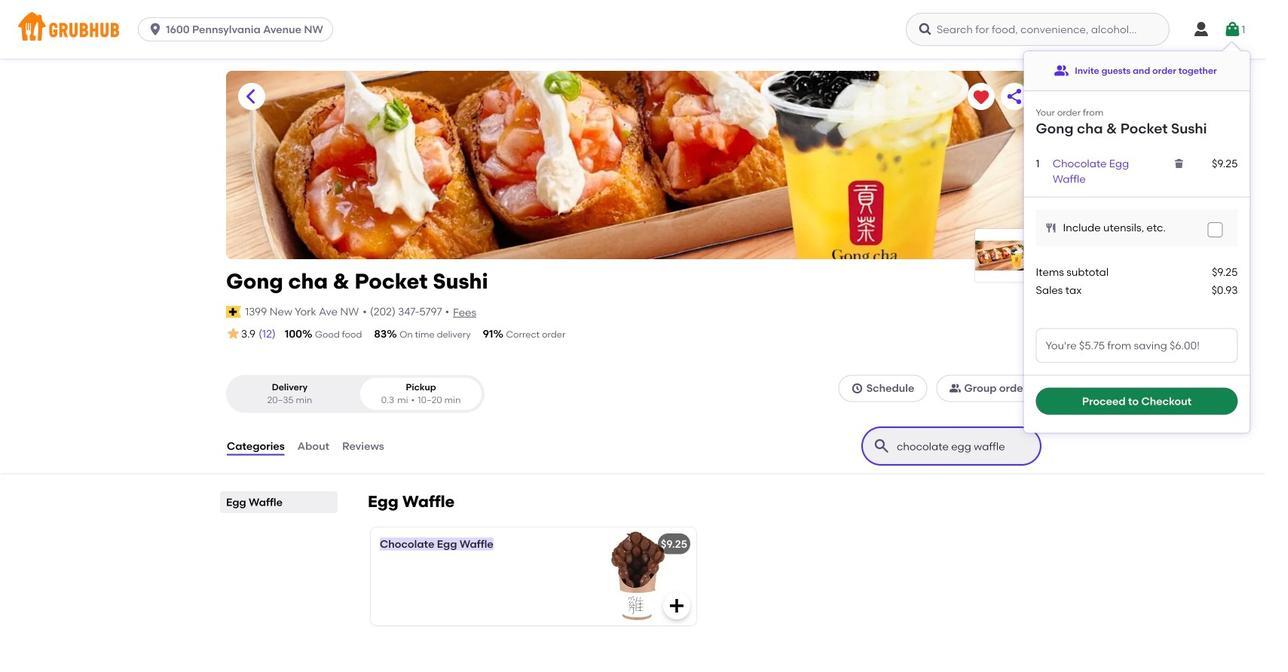 Task type: describe. For each thing, give the bounding box(es) containing it.
search icon image
[[873, 437, 891, 455]]

star icon image
[[226, 326, 241, 341]]

gong cha & pocket sushi logo image
[[975, 241, 1028, 270]]

0 vertical spatial people icon image
[[1054, 63, 1069, 78]]

Search  Gong cha & Pocket Sushi search field
[[895, 439, 1011, 454]]



Task type: locate. For each thing, give the bounding box(es) containing it.
1 vertical spatial people icon image
[[949, 382, 961, 394]]

Search for food, convenience, alcohol... search field
[[906, 13, 1170, 46]]

chocolate egg waffle image
[[583, 528, 696, 626]]

share icon image
[[1005, 87, 1023, 106]]

svg image
[[1192, 20, 1210, 38], [1223, 20, 1242, 38], [1045, 222, 1057, 234], [851, 382, 863, 394]]

people icon image
[[1054, 63, 1069, 78], [949, 382, 961, 394]]

caret left icon image
[[243, 87, 261, 106]]

svg image
[[148, 22, 163, 37], [918, 22, 933, 37], [1173, 158, 1185, 170], [1211, 225, 1220, 234], [668, 597, 686, 615]]

1 horizontal spatial people icon image
[[1054, 63, 1069, 78]]

option group
[[226, 375, 485, 413]]

people icon image down "search for food, convenience, alcohol..." search box
[[1054, 63, 1069, 78]]

main navigation navigation
[[0, 0, 1266, 59]]

tooltip
[[1024, 42, 1250, 433]]

0 horizontal spatial people icon image
[[949, 382, 961, 394]]

subscription pass image
[[226, 306, 241, 318]]

people icon image up search  gong cha & pocket sushi search field at the right bottom
[[949, 382, 961, 394]]



Task type: vqa. For each thing, say whether or not it's contained in the screenshot.
Search  Gong cha & Pocket Sushi search field
yes



